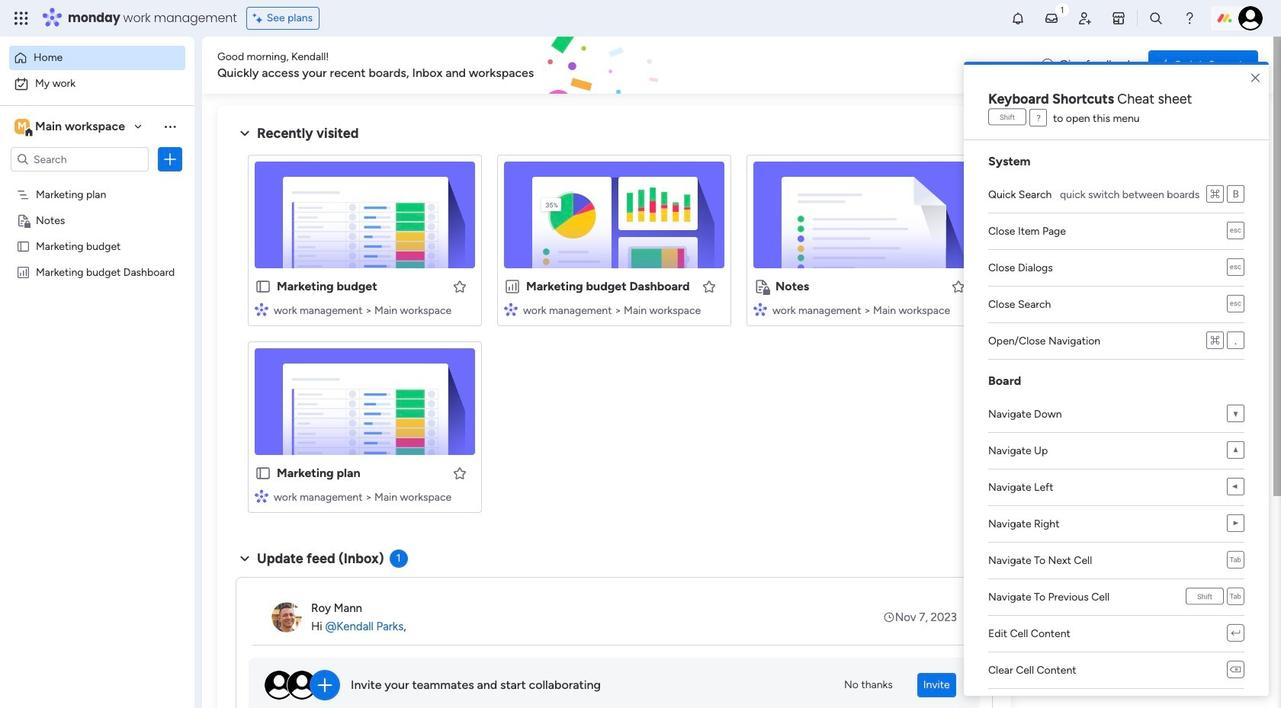 Task type: locate. For each thing, give the bounding box(es) containing it.
v2 shortcuts enter image
[[1228, 626, 1245, 643]]

workspace selection element
[[14, 118, 127, 137]]

option
[[9, 46, 185, 70], [9, 72, 185, 96], [0, 180, 195, 184]]

0 vertical spatial v2 shortcuts tab image
[[1228, 552, 1245, 570]]

1 vertical spatial v2 shortcuts esc image
[[1228, 259, 1245, 277]]

templates image image
[[1044, 115, 1245, 221]]

v2 user feedback image
[[1043, 57, 1054, 74]]

1 vertical spatial v2 shortcuts tab image
[[1228, 589, 1245, 607]]

0 vertical spatial private board image
[[16, 213, 31, 227]]

v2 shortcuts esc image up v2 shortcuts esc icon at the right top of page
[[1228, 259, 1245, 277]]

v2 shortcuts tab image
[[1228, 552, 1245, 570], [1228, 589, 1245, 607]]

add to favorites image
[[702, 279, 717, 294], [952, 279, 967, 294]]

add to favorites image
[[453, 279, 468, 294], [453, 466, 468, 481]]

public board image
[[16, 239, 31, 253], [255, 279, 272, 295]]

1 horizontal spatial add to favorites image
[[952, 279, 967, 294]]

kendall parks image
[[1239, 6, 1264, 31]]

1 add to favorites image from the left
[[702, 279, 717, 294]]

2 vertical spatial option
[[0, 180, 195, 184]]

v2 shortcuts tab image down v2 shortcuts right "icon"
[[1228, 552, 1245, 570]]

1 horizontal spatial public board image
[[255, 279, 272, 295]]

list box
[[0, 178, 195, 491]]

v2 bolt switch image
[[1162, 57, 1170, 74]]

close update feed (inbox) image
[[236, 550, 254, 568]]

v2 shortcuts backspace image
[[1228, 662, 1245, 680]]

1 vertical spatial v2 shortcuts command image
[[1207, 333, 1225, 350]]

v2 shortcuts dot image
[[1228, 333, 1245, 350]]

help center element
[[1030, 438, 1259, 499]]

1 vertical spatial private board image
[[754, 279, 771, 295]]

update feed image
[[1045, 11, 1060, 26]]

v2 shortcuts esc image down v2 shortcuts b icon
[[1228, 223, 1245, 240]]

0 vertical spatial add to favorites image
[[453, 279, 468, 294]]

1 image
[[1056, 1, 1070, 18]]

0 horizontal spatial private board image
[[16, 213, 31, 227]]

2 add to favorites image from the top
[[453, 466, 468, 481]]

0 vertical spatial public board image
[[16, 239, 31, 253]]

0 vertical spatial v2 shortcuts command image
[[1207, 186, 1225, 204]]

v2 shortcuts right image
[[1228, 516, 1245, 533]]

1 v2 shortcuts command image from the top
[[1207, 186, 1225, 204]]

v2 shortcuts command image
[[1207, 186, 1225, 204], [1207, 333, 1225, 350]]

0 horizontal spatial public board image
[[16, 239, 31, 253]]

0 vertical spatial v2 shortcuts esc image
[[1228, 223, 1245, 240]]

v2 shortcuts tab image up v2 shortcuts enter image
[[1228, 589, 1245, 607]]

private board image
[[16, 213, 31, 227], [754, 279, 771, 295]]

v2 shortcuts esc image
[[1228, 223, 1245, 240], [1228, 259, 1245, 277]]

public board image
[[255, 465, 272, 482]]

v2 shortcuts command image left v2 shortcuts dot icon at the top
[[1207, 333, 1225, 350]]

dapulse x slim image
[[1252, 71, 1261, 86]]

1 vertical spatial add to favorites image
[[453, 466, 468, 481]]

0 horizontal spatial add to favorites image
[[702, 279, 717, 294]]

1 add to favorites image from the top
[[453, 279, 468, 294]]

v2 shortcuts command image left v2 shortcuts b icon
[[1207, 186, 1225, 204]]

public dashboard image
[[16, 265, 31, 279]]

1 horizontal spatial private board image
[[754, 279, 771, 295]]



Task type: vqa. For each thing, say whether or not it's contained in the screenshot.
Getting started 'element'
yes



Task type: describe. For each thing, give the bounding box(es) containing it.
help image
[[1183, 11, 1198, 26]]

v2 shortcuts up image
[[1228, 443, 1245, 460]]

1 v2 shortcuts tab image from the top
[[1228, 552, 1245, 570]]

v2 shortcuts question mark image
[[1030, 110, 1048, 127]]

quick search results list box
[[236, 143, 994, 532]]

v2 shortcuts left image
[[1228, 479, 1245, 497]]

options image
[[163, 152, 178, 167]]

add to favorites image for bottom public board icon
[[453, 279, 468, 294]]

2 v2 shortcuts tab image from the top
[[1228, 589, 1245, 607]]

public dashboard image
[[504, 279, 521, 295]]

2 add to favorites image from the left
[[952, 279, 967, 294]]

invite members image
[[1078, 11, 1093, 26]]

workspace options image
[[163, 119, 178, 134]]

getting started element
[[1030, 364, 1259, 425]]

0 vertical spatial option
[[9, 46, 185, 70]]

1 vertical spatial public board image
[[255, 279, 272, 295]]

v2 shortcuts b image
[[1228, 186, 1245, 204]]

monday marketplace image
[[1112, 11, 1127, 26]]

1 element
[[390, 550, 408, 568]]

v2 shortcuts esc image
[[1228, 296, 1245, 314]]

1 v2 shortcuts esc image from the top
[[1228, 223, 1245, 240]]

1 vertical spatial option
[[9, 72, 185, 96]]

workspace image
[[14, 118, 30, 135]]

see plans image
[[253, 10, 267, 27]]

roy mann image
[[272, 603, 302, 633]]

2 v2 shortcuts esc image from the top
[[1228, 259, 1245, 277]]

close recently visited image
[[236, 124, 254, 143]]

select product image
[[14, 11, 29, 26]]

search everything image
[[1149, 11, 1164, 26]]

notifications image
[[1011, 11, 1026, 26]]

2 v2 shortcuts command image from the top
[[1207, 333, 1225, 350]]

Search in workspace field
[[32, 151, 127, 168]]

v2 shortcuts down image
[[1228, 406, 1245, 424]]

add to favorites image for public board image
[[453, 466, 468, 481]]



